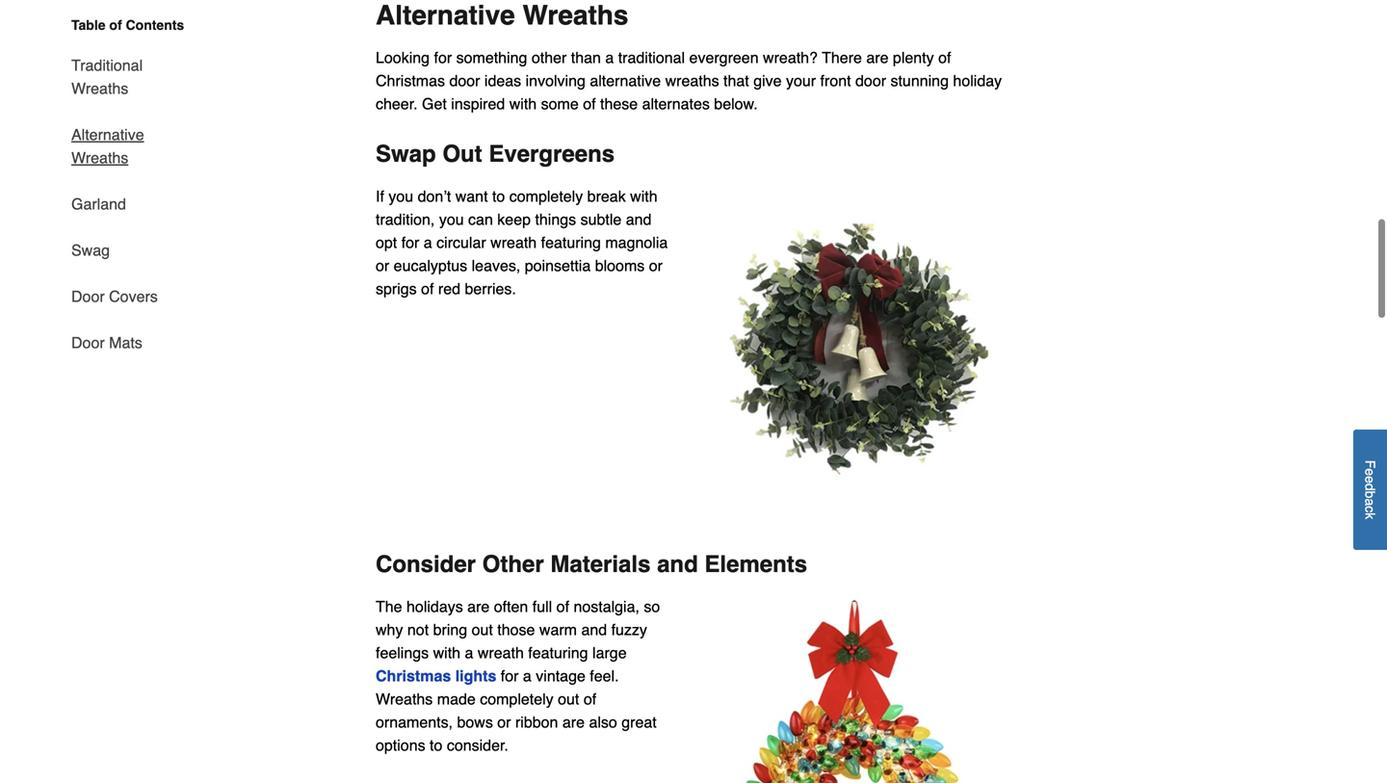 Task type: describe. For each thing, give the bounding box(es) containing it.
traditional wreaths
[[71, 56, 143, 97]]

completely inside if you don't want to completely break with tradition, you can keep things subtle and opt for a circular wreath featuring magnolia or eucalyptus leaves, poinsettia blooms or sprigs of red berries.
[[510, 188, 583, 205]]

alternates
[[643, 95, 710, 113]]

traditional wreaths link
[[71, 42, 200, 112]]

vintage
[[536, 668, 586, 685]]

if
[[376, 188, 384, 205]]

inspired
[[451, 95, 505, 113]]

christmas inside looking for something other than a traditional evergreen wreath? there are plenty of christmas door ideas involving alternative wreaths that give your front door stunning holiday cheer. get inspired with some of these alternates below.
[[376, 72, 445, 90]]

f
[[1363, 460, 1379, 469]]

involving
[[526, 72, 586, 90]]

0 horizontal spatial or
[[376, 257, 390, 275]]

don't
[[418, 188, 451, 205]]

also
[[589, 714, 618, 732]]

wreath for out
[[478, 644, 524, 662]]

things
[[535, 211, 577, 229]]

alternative
[[590, 72, 661, 90]]

consider other materials and elements
[[376, 551, 808, 578]]

berries.
[[465, 280, 516, 298]]

f e e d b a c k
[[1363, 460, 1379, 520]]

evergreens
[[489, 141, 615, 167]]

traditional
[[619, 49, 685, 67]]

2 e from the top
[[1363, 476, 1379, 484]]

why
[[376, 621, 403, 639]]

red
[[438, 280, 461, 298]]

1 e from the top
[[1363, 469, 1379, 476]]

b
[[1363, 491, 1379, 499]]

magnolia
[[606, 234, 668, 252]]

feelings
[[376, 644, 429, 662]]

feel.
[[590, 668, 619, 685]]

door for door covers
[[71, 288, 105, 306]]

bows
[[457, 714, 493, 732]]

ribbon
[[516, 714, 559, 732]]

1 horizontal spatial you
[[439, 211, 464, 229]]

2 door from the left
[[856, 72, 887, 90]]

other
[[532, 49, 567, 67]]

the holidays are often full of nostalgia, so why not bring out those warm and fuzzy feelings with a wreath featuring large christmas lights
[[376, 598, 661, 685]]

out
[[443, 141, 483, 167]]

poinsettia
[[525, 257, 591, 275]]

want
[[456, 188, 488, 205]]

1 horizontal spatial alternative wreaths
[[376, 0, 629, 31]]

1 vertical spatial and
[[657, 551, 699, 578]]

some
[[541, 95, 579, 113]]

door mats
[[71, 334, 142, 352]]

other
[[483, 551, 544, 578]]

are inside for a vintage feel. wreaths made completely out of ornaments, bows or ribbon are also great options to consider.
[[563, 714, 585, 732]]

materials
[[551, 551, 651, 578]]

a inside 'button'
[[1363, 499, 1379, 506]]

blooms
[[595, 257, 645, 275]]

below.
[[715, 95, 758, 113]]

door covers link
[[71, 274, 158, 320]]

swap
[[376, 141, 436, 167]]

nostalgia,
[[574, 598, 640, 616]]

can
[[469, 211, 493, 229]]

c
[[1363, 506, 1379, 513]]

there
[[822, 49, 863, 67]]

looking
[[376, 49, 430, 67]]

circular
[[437, 234, 486, 252]]

contents
[[126, 17, 184, 33]]

these
[[601, 95, 638, 113]]

a wreath made of vintage-style multicolor christmas lights with a red bow and green holly leaf. image
[[694, 596, 1012, 784]]

alternative wreaths link
[[71, 112, 200, 181]]

consider
[[376, 551, 476, 578]]

of inside for a vintage feel. wreaths made completely out of ornaments, bows or ribbon are also great options to consider.
[[584, 691, 597, 709]]

for inside looking for something other than a traditional evergreen wreath? there are plenty of christmas door ideas involving alternative wreaths that give your front door stunning holiday cheer. get inspired with some of these alternates below.
[[434, 49, 452, 67]]

not
[[408, 621, 429, 639]]

door covers
[[71, 288, 158, 306]]

stunning
[[891, 72, 949, 90]]

a inside if you don't want to completely break with tradition, you can keep things subtle and opt for a circular wreath featuring magnolia or eucalyptus leaves, poinsettia blooms or sprigs of red berries.
[[424, 234, 432, 252]]

fuzzy
[[612, 621, 648, 639]]

table
[[71, 17, 106, 33]]

consider.
[[447, 737, 509, 755]]

break
[[588, 188, 626, 205]]

something
[[457, 49, 528, 67]]

a eucalyptus leaf wreath with a red velvet bow and three white bells. image
[[694, 185, 1012, 503]]

out inside for a vintage feel. wreaths made completely out of ornaments, bows or ribbon are also great options to consider.
[[558, 691, 580, 709]]

swag
[[71, 241, 110, 259]]

of inside if you don't want to completely break with tradition, you can keep things subtle and opt for a circular wreath featuring magnolia or eucalyptus leaves, poinsettia blooms or sprigs of red berries.
[[421, 280, 434, 298]]

a inside the holidays are often full of nostalgia, so why not bring out those warm and fuzzy feelings with a wreath featuring large christmas lights
[[465, 644, 474, 662]]

sprigs
[[376, 280, 417, 298]]

eucalyptus
[[394, 257, 468, 275]]

plenty
[[893, 49, 935, 67]]

to inside if you don't want to completely break with tradition, you can keep things subtle and opt for a circular wreath featuring magnolia or eucalyptus leaves, poinsettia blooms or sprigs of red berries.
[[493, 188, 505, 205]]

with inside looking for something other than a traditional evergreen wreath? there are plenty of christmas door ideas involving alternative wreaths that give your front door stunning holiday cheer. get inspired with some of these alternates below.
[[510, 95, 537, 113]]

are inside looking for something other than a traditional evergreen wreath? there are plenty of christmas door ideas involving alternative wreaths that give your front door stunning holiday cheer. get inspired with some of these alternates below.
[[867, 49, 889, 67]]

2 horizontal spatial or
[[649, 257, 663, 275]]

are inside the holidays are often full of nostalgia, so why not bring out those warm and fuzzy feelings with a wreath featuring large christmas lights
[[468, 598, 490, 616]]

tradition,
[[376, 211, 435, 229]]

featuring for subtle
[[541, 234, 601, 252]]

garland
[[71, 195, 126, 213]]

cheer.
[[376, 95, 418, 113]]

a inside for a vintage feel. wreaths made completely out of ornaments, bows or ribbon are also great options to consider.
[[523, 668, 532, 685]]

warm
[[540, 621, 577, 639]]



Task type: vqa. For each thing, say whether or not it's contained in the screenshot.
Wreaths in the Traditional Wreaths
yes



Task type: locate. For each thing, give the bounding box(es) containing it.
table of contents
[[71, 17, 184, 33]]

of right some
[[583, 95, 596, 113]]

0 horizontal spatial alternative wreaths
[[71, 126, 144, 167]]

to down ornaments,
[[430, 737, 443, 755]]

featuring up poinsettia
[[541, 234, 601, 252]]

0 vertical spatial for
[[434, 49, 452, 67]]

0 vertical spatial to
[[493, 188, 505, 205]]

for inside if you don't want to completely break with tradition, you can keep things subtle and opt for a circular wreath featuring magnolia or eucalyptus leaves, poinsettia blooms or sprigs of red berries.
[[402, 234, 420, 252]]

alternative up "looking"
[[376, 0, 515, 31]]

0 vertical spatial featuring
[[541, 234, 601, 252]]

1 horizontal spatial are
[[563, 714, 585, 732]]

2 door from the top
[[71, 334, 105, 352]]

1 horizontal spatial to
[[493, 188, 505, 205]]

f e e d b a c k button
[[1354, 430, 1388, 550]]

of right plenty
[[939, 49, 952, 67]]

k
[[1363, 513, 1379, 520]]

are left also
[[563, 714, 585, 732]]

alternative wreaths up something
[[376, 0, 629, 31]]

0 vertical spatial with
[[510, 95, 537, 113]]

2 vertical spatial are
[[563, 714, 585, 732]]

and down nostalgia,
[[582, 621, 607, 639]]

wreath inside if you don't want to completely break with tradition, you can keep things subtle and opt for a circular wreath featuring magnolia or eucalyptus leaves, poinsettia blooms or sprigs of red berries.
[[491, 234, 537, 252]]

1 vertical spatial for
[[402, 234, 420, 252]]

and
[[626, 211, 652, 229], [657, 551, 699, 578], [582, 621, 607, 639]]

1 vertical spatial featuring
[[529, 644, 589, 662]]

1 vertical spatial wreath
[[478, 644, 524, 662]]

you right if
[[389, 188, 414, 205]]

e up 'd'
[[1363, 469, 1379, 476]]

wreaths
[[666, 72, 720, 90]]

of
[[109, 17, 122, 33], [939, 49, 952, 67], [583, 95, 596, 113], [421, 280, 434, 298], [557, 598, 570, 616], [584, 691, 597, 709]]

with inside if you don't want to completely break with tradition, you can keep things subtle and opt for a circular wreath featuring magnolia or eucalyptus leaves, poinsettia blooms or sprigs of red berries.
[[631, 188, 658, 205]]

table of contents element
[[56, 15, 200, 355]]

alternative wreaths
[[376, 0, 629, 31], [71, 126, 144, 167]]

out right bring
[[472, 621, 493, 639]]

of left red at left
[[421, 280, 434, 298]]

or inside for a vintage feel. wreaths made completely out of ornaments, bows or ribbon are also great options to consider.
[[498, 714, 511, 732]]

2 horizontal spatial for
[[501, 668, 519, 685]]

lights
[[456, 668, 497, 685]]

covers
[[109, 288, 158, 306]]

holidays
[[407, 598, 463, 616]]

swap out evergreens
[[376, 141, 615, 167]]

alternative down traditional wreaths
[[71, 126, 144, 144]]

0 horizontal spatial and
[[582, 621, 607, 639]]

with down bring
[[433, 644, 461, 662]]

0 horizontal spatial with
[[433, 644, 461, 662]]

1 vertical spatial alternative
[[71, 126, 144, 144]]

1 vertical spatial to
[[430, 737, 443, 755]]

of inside the holidays are often full of nostalgia, so why not bring out those warm and fuzzy feelings with a wreath featuring large christmas lights
[[557, 598, 570, 616]]

1 vertical spatial completely
[[480, 691, 554, 709]]

subtle
[[581, 211, 622, 229]]

2 horizontal spatial are
[[867, 49, 889, 67]]

1 horizontal spatial door
[[856, 72, 887, 90]]

door up door mats link
[[71, 288, 105, 306]]

2 vertical spatial with
[[433, 644, 461, 662]]

with right break
[[631, 188, 658, 205]]

a up "lights"
[[465, 644, 474, 662]]

elements
[[705, 551, 808, 578]]

a left vintage
[[523, 668, 532, 685]]

opt
[[376, 234, 397, 252]]

alternative inside the 'table of contents' element
[[71, 126, 144, 144]]

1 horizontal spatial for
[[434, 49, 452, 67]]

2 vertical spatial and
[[582, 621, 607, 639]]

1 vertical spatial are
[[468, 598, 490, 616]]

wreaths down traditional
[[71, 80, 128, 97]]

and for so
[[582, 621, 607, 639]]

ideas
[[485, 72, 522, 90]]

swag link
[[71, 227, 110, 274]]

0 vertical spatial alternative
[[376, 0, 515, 31]]

to inside for a vintage feel. wreaths made completely out of ornaments, bows or ribbon are also great options to consider.
[[430, 737, 443, 755]]

0 horizontal spatial you
[[389, 188, 414, 205]]

featuring for warm
[[529, 644, 589, 662]]

wreath down keep at the top of page
[[491, 234, 537, 252]]

ornaments,
[[376, 714, 453, 732]]

keep
[[498, 211, 531, 229]]

holiday
[[954, 72, 1003, 90]]

wreaths inside traditional wreaths
[[71, 80, 128, 97]]

0 horizontal spatial to
[[430, 737, 443, 755]]

wreaths up garland
[[71, 149, 128, 167]]

looking for something other than a traditional evergreen wreath? there are plenty of christmas door ideas involving alternative wreaths that give your front door stunning holiday cheer. get inspired with some of these alternates below.
[[376, 49, 1003, 113]]

if you don't want to completely break with tradition, you can keep things subtle and opt for a circular wreath featuring magnolia or eucalyptus leaves, poinsettia blooms or sprigs of red berries.
[[376, 188, 668, 298]]

a up eucalyptus
[[424, 234, 432, 252]]

so
[[644, 598, 661, 616]]

2 horizontal spatial with
[[631, 188, 658, 205]]

christmas down "looking"
[[376, 72, 445, 90]]

of up also
[[584, 691, 597, 709]]

and for with
[[626, 211, 652, 229]]

e up b
[[1363, 476, 1379, 484]]

completely up ribbon
[[480, 691, 554, 709]]

and up so
[[657, 551, 699, 578]]

of right the full
[[557, 598, 570, 616]]

for down tradition,
[[402, 234, 420, 252]]

featuring
[[541, 234, 601, 252], [529, 644, 589, 662]]

completely
[[510, 188, 583, 205], [480, 691, 554, 709]]

you
[[389, 188, 414, 205], [439, 211, 464, 229]]

2 vertical spatial for
[[501, 668, 519, 685]]

2 christmas from the top
[[376, 668, 451, 685]]

bring
[[433, 621, 468, 639]]

1 vertical spatial with
[[631, 188, 658, 205]]

large
[[593, 644, 627, 662]]

with
[[510, 95, 537, 113], [631, 188, 658, 205], [433, 644, 461, 662]]

featuring inside the holidays are often full of nostalgia, so why not bring out those warm and fuzzy feelings with a wreath featuring large christmas lights
[[529, 644, 589, 662]]

wreaths inside for a vintage feel. wreaths made completely out of ornaments, bows or ribbon are also great options to consider.
[[376, 691, 433, 709]]

1 door from the left
[[450, 72, 480, 90]]

a inside looking for something other than a traditional evergreen wreath? there are plenty of christmas door ideas involving alternative wreaths that give your front door stunning holiday cheer. get inspired with some of these alternates below.
[[606, 49, 614, 67]]

e
[[1363, 469, 1379, 476], [1363, 476, 1379, 484]]

with inside the holidays are often full of nostalgia, so why not bring out those warm and fuzzy feelings with a wreath featuring large christmas lights
[[433, 644, 461, 662]]

door up inspired
[[450, 72, 480, 90]]

wreath?
[[763, 49, 818, 67]]

wreaths up than
[[523, 0, 629, 31]]

1 christmas from the top
[[376, 72, 445, 90]]

christmas
[[376, 72, 445, 90], [376, 668, 451, 685]]

1 door from the top
[[71, 288, 105, 306]]

wreath for keep
[[491, 234, 537, 252]]

0 horizontal spatial door
[[450, 72, 480, 90]]

full
[[533, 598, 553, 616]]

1 vertical spatial door
[[71, 334, 105, 352]]

to
[[493, 188, 505, 205], [430, 737, 443, 755]]

for
[[434, 49, 452, 67], [402, 234, 420, 252], [501, 668, 519, 685]]

0 vertical spatial are
[[867, 49, 889, 67]]

1 horizontal spatial with
[[510, 95, 537, 113]]

1 horizontal spatial alternative
[[376, 0, 515, 31]]

out inside the holidays are often full of nostalgia, so why not bring out those warm and fuzzy feelings with a wreath featuring large christmas lights
[[472, 621, 493, 639]]

1 vertical spatial out
[[558, 691, 580, 709]]

and up magnolia in the top of the page
[[626, 211, 652, 229]]

evergreen
[[690, 49, 759, 67]]

completely inside for a vintage feel. wreaths made completely out of ornaments, bows or ribbon are also great options to consider.
[[480, 691, 554, 709]]

christmas down feelings
[[376, 668, 451, 685]]

1 horizontal spatial or
[[498, 714, 511, 732]]

0 vertical spatial door
[[71, 288, 105, 306]]

0 vertical spatial wreath
[[491, 234, 537, 252]]

2 horizontal spatial and
[[657, 551, 699, 578]]

your
[[787, 72, 817, 90]]

1 vertical spatial christmas
[[376, 668, 451, 685]]

0 vertical spatial alternative wreaths
[[376, 0, 629, 31]]

and inside the holidays are often full of nostalgia, so why not bring out those warm and fuzzy feelings with a wreath featuring large christmas lights
[[582, 621, 607, 639]]

to right want
[[493, 188, 505, 205]]

completely up things
[[510, 188, 583, 205]]

door for door mats
[[71, 334, 105, 352]]

the
[[376, 598, 402, 616]]

or right bows at the left of the page
[[498, 714, 511, 732]]

0 horizontal spatial alternative
[[71, 126, 144, 144]]

of inside the 'table of contents' element
[[109, 17, 122, 33]]

1 horizontal spatial out
[[558, 691, 580, 709]]

door left mats
[[71, 334, 105, 352]]

christmas inside the holidays are often full of nostalgia, so why not bring out those warm and fuzzy feelings with a wreath featuring large christmas lights
[[376, 668, 451, 685]]

wreath
[[491, 234, 537, 252], [478, 644, 524, 662]]

d
[[1363, 484, 1379, 491]]

made
[[437, 691, 476, 709]]

of right table
[[109, 17, 122, 33]]

1 vertical spatial alternative wreaths
[[71, 126, 144, 167]]

often
[[494, 598, 529, 616]]

you up circular on the left top
[[439, 211, 464, 229]]

0 vertical spatial you
[[389, 188, 414, 205]]

options
[[376, 737, 426, 755]]

for right "lights"
[[501, 668, 519, 685]]

wreath down those
[[478, 644, 524, 662]]

great
[[622, 714, 657, 732]]

featuring down "warm"
[[529, 644, 589, 662]]

christmas lights link
[[376, 668, 497, 685]]

0 horizontal spatial are
[[468, 598, 490, 616]]

0 horizontal spatial for
[[402, 234, 420, 252]]

mats
[[109, 334, 142, 352]]

a right than
[[606, 49, 614, 67]]

or
[[376, 257, 390, 275], [649, 257, 663, 275], [498, 714, 511, 732]]

wreaths up ornaments,
[[376, 691, 433, 709]]

than
[[571, 49, 601, 67]]

wreath inside the holidays are often full of nostalgia, so why not bring out those warm and fuzzy feelings with a wreath featuring large christmas lights
[[478, 644, 524, 662]]

0 vertical spatial completely
[[510, 188, 583, 205]]

or down opt
[[376, 257, 390, 275]]

0 horizontal spatial out
[[472, 621, 493, 639]]

door mats link
[[71, 320, 142, 355]]

for right "looking"
[[434, 49, 452, 67]]

are left often
[[468, 598, 490, 616]]

for a vintage feel. wreaths made completely out of ornaments, bows or ribbon are also great options to consider.
[[376, 668, 657, 755]]

1 horizontal spatial and
[[626, 211, 652, 229]]

alternative wreaths up garland
[[71, 126, 144, 167]]

a up k
[[1363, 499, 1379, 506]]

0 vertical spatial and
[[626, 211, 652, 229]]

door right front
[[856, 72, 887, 90]]

1 vertical spatial you
[[439, 211, 464, 229]]

traditional
[[71, 56, 143, 74]]

featuring inside if you don't want to completely break with tradition, you can keep things subtle and opt for a circular wreath featuring magnolia or eucalyptus leaves, poinsettia blooms or sprigs of red berries.
[[541, 234, 601, 252]]

front
[[821, 72, 852, 90]]

0 vertical spatial out
[[472, 621, 493, 639]]

are right there
[[867, 49, 889, 67]]

a
[[606, 49, 614, 67], [424, 234, 432, 252], [1363, 499, 1379, 506], [465, 644, 474, 662], [523, 668, 532, 685]]

and inside if you don't want to completely break with tradition, you can keep things subtle and opt for a circular wreath featuring magnolia or eucalyptus leaves, poinsettia blooms or sprigs of red berries.
[[626, 211, 652, 229]]

alternative wreaths inside alternative wreaths link
[[71, 126, 144, 167]]

wreaths
[[523, 0, 629, 31], [71, 80, 128, 97], [71, 149, 128, 167], [376, 691, 433, 709]]

leaves,
[[472, 257, 521, 275]]

garland link
[[71, 181, 126, 227]]

with down "ideas"
[[510, 95, 537, 113]]

door
[[71, 288, 105, 306], [71, 334, 105, 352]]

that
[[724, 72, 750, 90]]

0 vertical spatial christmas
[[376, 72, 445, 90]]

out down vintage
[[558, 691, 580, 709]]

or down magnolia in the top of the page
[[649, 257, 663, 275]]

for inside for a vintage feel. wreaths made completely out of ornaments, bows or ribbon are also great options to consider.
[[501, 668, 519, 685]]



